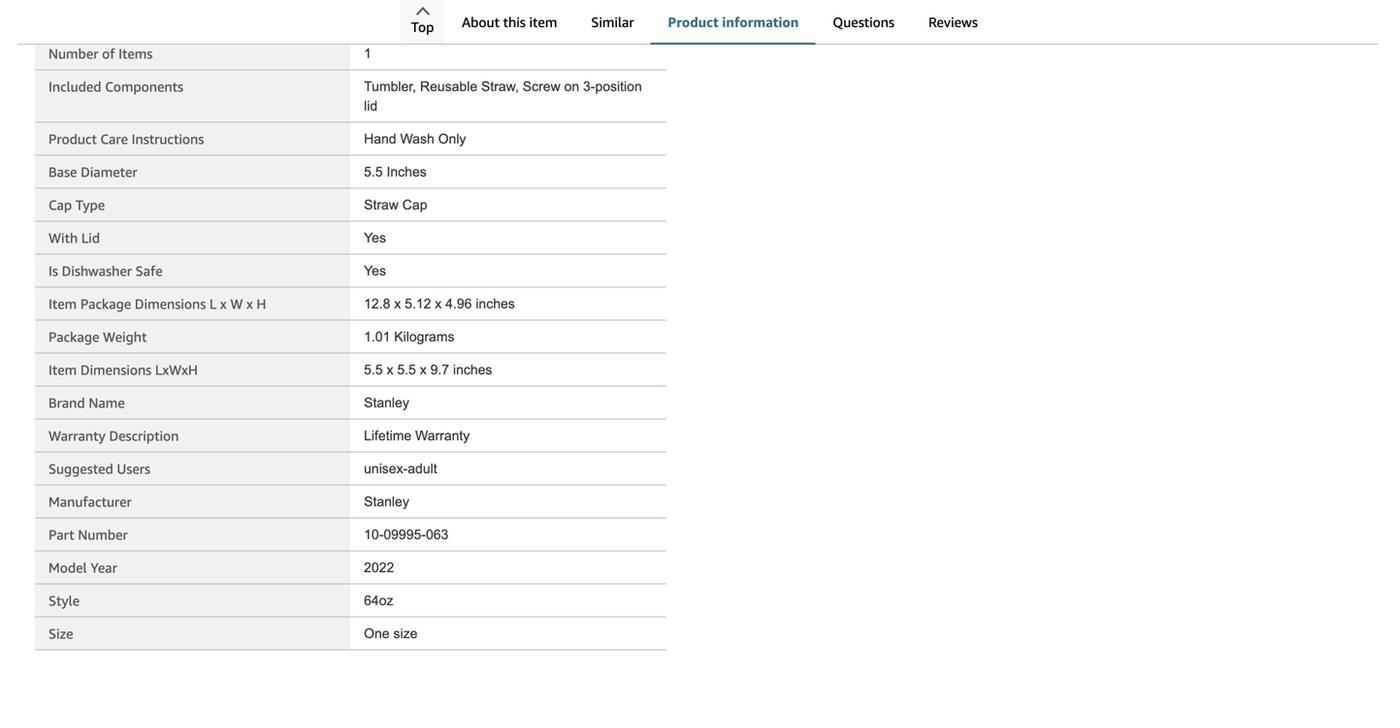 Task type: locate. For each thing, give the bounding box(es) containing it.
w
[[230, 296, 243, 312]]

‎stanley up the ‎lifetime
[[364, 395, 409, 410]]

1 horizontal spatial product
[[668, 14, 719, 30]]

this
[[503, 14, 526, 30]]

‎yes down ‎straw
[[364, 230, 386, 245]]

‎tumbler, reusable straw, screw on 3-position lid
[[364, 79, 642, 113]]

‎5.5
[[364, 164, 383, 179], [364, 362, 383, 377]]

dishwasher
[[62, 263, 132, 279]]

number of items
[[49, 46, 153, 62]]

2 ‎stanley from the top
[[364, 494, 409, 509]]

number
[[49, 46, 98, 62], [78, 527, 128, 543]]

reusable
[[420, 79, 478, 94]]

0 vertical spatial product
[[668, 14, 719, 30]]

0 vertical spatial ‎stanley
[[364, 395, 409, 410]]

‎unisex-adult
[[364, 461, 437, 476]]

number up year
[[78, 527, 128, 543]]

warranty up adult
[[415, 428, 470, 443]]

‎5.5 left the inches at left
[[364, 164, 383, 179]]

product for product care instructions
[[49, 131, 97, 147]]

x
[[220, 296, 227, 312], [246, 296, 253, 312], [394, 296, 401, 311], [435, 296, 442, 311], [387, 362, 394, 377], [420, 362, 427, 377]]

number up the included
[[49, 46, 98, 62]]

product care instructions
[[49, 131, 204, 147]]

size
[[49, 626, 73, 642]]

cap type
[[49, 197, 105, 213]]

x left h
[[246, 296, 253, 312]]

steel
[[423, 13, 454, 28]]

‎stanley for manufacturer
[[364, 494, 409, 509]]

‎yes up ‎12.8 at left top
[[364, 263, 386, 278]]

model year
[[49, 560, 117, 576]]

x left 4.96
[[435, 296, 442, 311]]

0 vertical spatial inches
[[476, 296, 515, 311]]

‎5.5 down ‎1.01
[[364, 362, 383, 377]]

1 horizontal spatial warranty
[[415, 428, 470, 443]]

0 horizontal spatial product
[[49, 131, 97, 147]]

4.96
[[446, 296, 472, 311]]

questions
[[833, 14, 895, 30]]

1 vertical spatial ‎yes
[[364, 263, 386, 278]]

warranty
[[49, 428, 106, 444], [415, 428, 470, 443]]

item for item dimensions  lxwxh
[[49, 362, 77, 378]]

dimensions
[[135, 296, 206, 312], [80, 362, 152, 378]]

2 item from the top
[[49, 362, 77, 378]]

year
[[90, 560, 117, 576]]

package down 'is dishwasher safe' at the left
[[80, 296, 131, 312]]

package left "weight"
[[49, 329, 99, 345]]

‎hand
[[364, 131, 397, 146]]

product
[[668, 14, 719, 30], [49, 131, 97, 147]]

items
[[119, 46, 153, 62]]

‎yes
[[364, 230, 386, 245], [364, 263, 386, 278]]

inches
[[476, 296, 515, 311], [453, 362, 492, 377]]

1 item from the top
[[49, 296, 77, 312]]

1 ‎5.5 from the top
[[364, 164, 383, 179]]

inches right 4.96
[[476, 296, 515, 311]]

on
[[564, 79, 580, 94]]

0 horizontal spatial warranty
[[49, 428, 106, 444]]

‎yes for with lid
[[364, 230, 386, 245]]

product for product information
[[668, 14, 719, 30]]

dimensions down safe
[[135, 296, 206, 312]]

part
[[49, 527, 74, 543]]

care
[[100, 131, 128, 147]]

x left 5.5
[[387, 362, 394, 377]]

type
[[76, 197, 105, 213]]

1 vertical spatial product
[[49, 131, 97, 147]]

item down is at left
[[49, 296, 77, 312]]

weight
[[103, 329, 147, 345]]

product up "base"
[[49, 131, 97, 147]]

with lid
[[49, 230, 100, 246]]

lid
[[81, 230, 100, 246]]

item
[[529, 14, 557, 30]]

0 vertical spatial dimensions
[[135, 296, 206, 312]]

is
[[49, 263, 58, 279]]

‎stanley down ‎unisex-
[[364, 494, 409, 509]]

inches right 9.7 at left
[[453, 362, 492, 377]]

2 ‎5.5 from the top
[[364, 362, 383, 377]]

diameter
[[81, 164, 137, 180]]

1 vertical spatial ‎stanley
[[364, 494, 409, 509]]

0 vertical spatial ‎5.5
[[364, 164, 383, 179]]

‎5.5 for base diameter
[[364, 164, 383, 179]]

cap
[[49, 197, 72, 213], [403, 197, 427, 212]]

name
[[89, 395, 125, 411]]

1 ‎yes from the top
[[364, 230, 386, 245]]

0 vertical spatial package
[[80, 296, 131, 312]]

style
[[49, 593, 80, 609]]

components
[[105, 79, 183, 95]]

x right l
[[220, 296, 227, 312]]

1 vertical spatial ‎5.5
[[364, 362, 383, 377]]

item up brand
[[49, 362, 77, 378]]

h
[[257, 296, 266, 312]]

0 vertical spatial item
[[49, 296, 77, 312]]

2 ‎yes from the top
[[364, 263, 386, 278]]

about
[[462, 14, 500, 30]]

brand name
[[49, 395, 125, 411]]

users
[[117, 461, 150, 477]]

1 vertical spatial item
[[49, 362, 77, 378]]

‎1.01 kilograms
[[364, 329, 455, 344]]

l
[[210, 296, 217, 312]]

1 vertical spatial inches
[[453, 362, 492, 377]]

‎12.8 x 5.12 x 4.96 inches
[[364, 296, 515, 311]]

warranty up suggested
[[49, 428, 106, 444]]

‎10-09995-063
[[364, 527, 449, 542]]

item package dimensions l x w x h
[[49, 296, 266, 312]]

package
[[80, 296, 131, 312], [49, 329, 99, 345]]

‎5.5 inches
[[364, 164, 427, 179]]

product left information
[[668, 14, 719, 30]]

wash
[[400, 131, 435, 146]]

‎stanley
[[364, 395, 409, 410], [364, 494, 409, 509]]

0 vertical spatial ‎yes
[[364, 230, 386, 245]]

‎straw
[[364, 197, 399, 212]]

about this item
[[462, 14, 557, 30]]

item
[[49, 296, 77, 312], [49, 362, 77, 378]]

part number
[[49, 527, 128, 543]]

similar
[[591, 14, 634, 30]]

cap left type on the top left of the page
[[49, 197, 72, 213]]

dimensions down "weight"
[[80, 362, 152, 378]]

screw
[[523, 79, 561, 94]]

cap right ‎straw
[[403, 197, 427, 212]]

1 ‎stanley from the top
[[364, 395, 409, 410]]

product information
[[668, 14, 799, 30]]



Task type: describe. For each thing, give the bounding box(es) containing it.
‎one size
[[364, 626, 418, 641]]

information
[[722, 14, 799, 30]]

included
[[49, 79, 101, 95]]

suggested users
[[49, 461, 150, 477]]

base diameter
[[49, 164, 137, 180]]

‎64oz
[[364, 593, 394, 608]]

1 vertical spatial package
[[49, 329, 99, 345]]

only
[[438, 131, 466, 146]]

‎5.5 for item dimensions  lxwxh
[[364, 362, 383, 377]]

‎yes for is dishwasher safe
[[364, 263, 386, 278]]

item dimensions  lxwxh
[[49, 362, 198, 378]]

‎stainless steel
[[364, 13, 454, 28]]

base
[[49, 164, 77, 180]]

‎hand wash only
[[364, 131, 466, 146]]

x right ‎12.8 at left top
[[394, 296, 401, 311]]

3-
[[583, 79, 595, 94]]

model
[[49, 560, 87, 576]]

inches for item package dimensions l x w x h
[[476, 296, 515, 311]]

size
[[394, 626, 418, 641]]

adult
[[408, 461, 437, 476]]

‎straw cap
[[364, 197, 427, 212]]

0 vertical spatial number
[[49, 46, 98, 62]]

x left 9.7 at left
[[420, 362, 427, 377]]

‎10-
[[364, 527, 384, 542]]

5.12
[[405, 296, 431, 311]]

straw,
[[481, 79, 519, 94]]

1 vertical spatial number
[[78, 527, 128, 543]]

‎one
[[364, 626, 390, 641]]

kilograms
[[394, 329, 455, 344]]

with
[[49, 230, 78, 246]]

0 horizontal spatial cap
[[49, 197, 72, 213]]

‎stainless
[[364, 13, 419, 28]]

‎tumbler,
[[364, 79, 416, 94]]

warranty description
[[49, 428, 179, 444]]

included components
[[49, 79, 183, 95]]

lid
[[364, 98, 378, 113]]

inches for item dimensions  lxwxh
[[453, 362, 492, 377]]

safe
[[136, 263, 163, 279]]

‎5.5 x 5.5 x 9.7 inches
[[364, 362, 492, 377]]

‎stanley for brand name
[[364, 395, 409, 410]]

item for item package dimensions l x w x h
[[49, 296, 77, 312]]

is dishwasher safe
[[49, 263, 163, 279]]

1 horizontal spatial cap
[[403, 197, 427, 212]]

inches
[[387, 164, 427, 179]]

package weight
[[49, 329, 147, 345]]

top
[[411, 19, 434, 35]]

5.5
[[397, 362, 416, 377]]

‎lifetime
[[364, 428, 412, 443]]

1 vertical spatial dimensions
[[80, 362, 152, 378]]

position
[[595, 79, 642, 94]]

reviews
[[929, 14, 978, 30]]

suggested
[[49, 461, 113, 477]]

9.7
[[431, 362, 449, 377]]

brand
[[49, 395, 85, 411]]

09995-
[[384, 527, 426, 542]]

‎1.01
[[364, 329, 390, 344]]

manufacturer
[[49, 494, 132, 510]]

063
[[426, 527, 449, 542]]

‎unisex-
[[364, 461, 408, 476]]

instructions
[[132, 131, 204, 147]]

‎1
[[364, 46, 372, 61]]

‎2022
[[364, 560, 394, 575]]

lxwxh
[[155, 362, 198, 378]]

of
[[102, 46, 115, 62]]

‎lifetime warranty
[[364, 428, 470, 443]]

description
[[109, 428, 179, 444]]

‎12.8
[[364, 296, 390, 311]]



Task type: vqa. For each thing, say whether or not it's contained in the screenshot.


